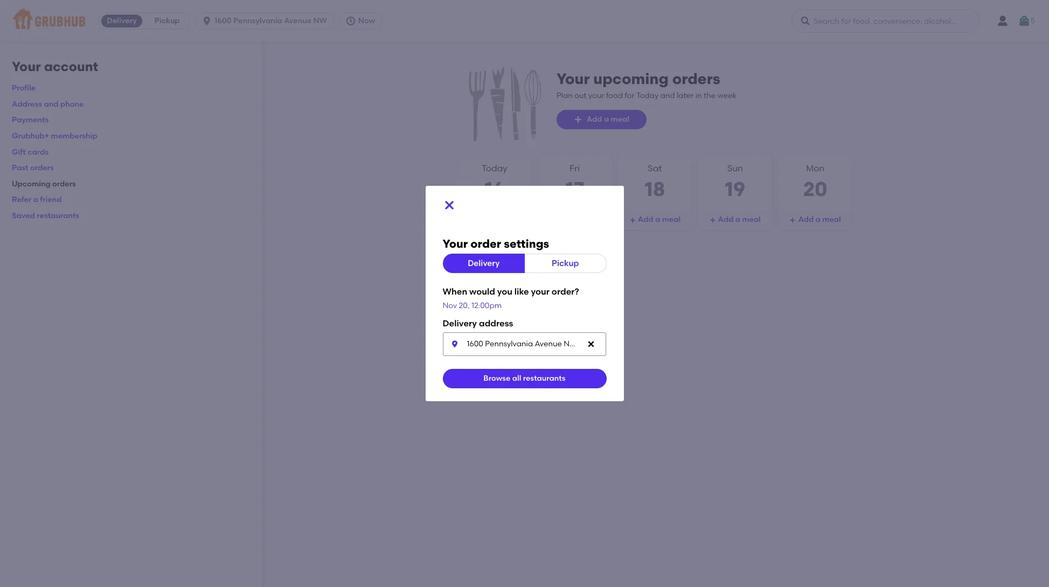 Task type: vqa. For each thing, say whether or not it's contained in the screenshot.
Burgershop icon
no



Task type: describe. For each thing, give the bounding box(es) containing it.
your inside your upcoming orders plan out your food for today and later in the week
[[589, 91, 605, 100]]

1600
[[215, 16, 232, 25]]

fri
[[570, 163, 580, 174]]

upcoming
[[594, 70, 669, 88]]

your for account
[[12, 59, 41, 74]]

meal for 19
[[742, 215, 761, 224]]

saved restaurants
[[12, 211, 79, 220]]

your account
[[12, 59, 98, 74]]

out
[[575, 91, 587, 100]]

0 vertical spatial restaurants
[[37, 211, 79, 220]]

payments link
[[12, 116, 49, 125]]

would
[[470, 287, 495, 297]]

grubhub+ membership
[[12, 132, 97, 141]]

1600 pennsylvania avenue nw button
[[195, 12, 338, 30]]

svg image inside 'now' button
[[345, 16, 356, 26]]

now
[[358, 16, 375, 25]]

refer a friend link
[[12, 195, 62, 205]]

grubhub+
[[12, 132, 49, 141]]

now button
[[338, 12, 387, 30]]

account
[[44, 59, 98, 74]]

Search Address search field
[[443, 332, 606, 356]]

add for 19
[[718, 215, 734, 224]]

address
[[479, 319, 513, 329]]

past
[[12, 163, 28, 173]]

saved restaurants link
[[12, 211, 79, 220]]

sat
[[648, 163, 662, 174]]

when
[[443, 287, 467, 297]]

add a meal for 20
[[799, 215, 841, 224]]

cards
[[28, 147, 49, 157]]

nov 20, 12:00pm link
[[443, 301, 502, 310]]

svg image inside 5 button
[[1018, 15, 1031, 27]]

1 horizontal spatial pickup button
[[524, 254, 607, 274]]

fri 17
[[566, 163, 584, 201]]

today inside your upcoming orders plan out your food for today and later in the week
[[637, 91, 659, 100]]

18
[[645, 177, 666, 201]]

refer a friend
[[12, 195, 62, 205]]

meal for 18
[[662, 215, 681, 224]]

your inside when would you like your order? nov 20, 12:00pm
[[531, 287, 550, 297]]

order?
[[552, 287, 579, 297]]

meal down food
[[611, 115, 630, 124]]

address
[[12, 100, 42, 109]]

mon
[[806, 163, 825, 174]]

1 vertical spatial today
[[482, 163, 508, 174]]

add a meal button for 20
[[779, 210, 852, 230]]

16
[[485, 177, 505, 201]]

for
[[625, 91, 635, 100]]

19
[[725, 177, 746, 201]]

delivery button for the leftmost pickup button
[[99, 12, 145, 30]]

nov
[[443, 301, 457, 310]]

5
[[1031, 16, 1036, 25]]

add for 20
[[799, 215, 814, 224]]

payments
[[12, 116, 49, 125]]

profile
[[12, 84, 36, 93]]

like
[[515, 287, 529, 297]]

pennsylvania
[[233, 16, 282, 25]]

all
[[512, 374, 521, 383]]

a down food
[[604, 115, 609, 124]]

orders for upcoming orders
[[52, 179, 76, 189]]

week
[[718, 91, 737, 100]]

your order settings
[[443, 237, 549, 251]]

add a meal button for 19
[[699, 210, 772, 230]]

delivery address
[[443, 319, 513, 329]]

orders inside your upcoming orders plan out your food for today and later in the week
[[673, 70, 721, 88]]

a right refer
[[33, 195, 38, 205]]

add a meal button down food
[[557, 110, 647, 129]]

sat 18
[[645, 163, 666, 201]]

food
[[606, 91, 623, 100]]

pickup inside main navigation navigation
[[154, 16, 180, 25]]

5 button
[[1018, 11, 1036, 31]]

add a meal down food
[[587, 115, 630, 124]]

phone
[[60, 100, 84, 109]]

add a meal for 19
[[718, 215, 761, 224]]

1 horizontal spatial delivery
[[468, 259, 500, 268]]

past orders link
[[12, 163, 54, 173]]

delivery button for the rightmost pickup button
[[443, 254, 525, 274]]

add a meal for 18
[[638, 215, 681, 224]]

17
[[566, 177, 584, 201]]

main navigation navigation
[[0, 0, 1050, 42]]

a for 20
[[816, 215, 821, 224]]

membership
[[51, 132, 97, 141]]

upcoming orders link
[[12, 179, 76, 189]]

nw
[[313, 16, 327, 25]]

0 horizontal spatial pickup button
[[145, 12, 190, 30]]



Task type: locate. For each thing, give the bounding box(es) containing it.
1 horizontal spatial pickup
[[552, 259, 579, 268]]

0 horizontal spatial your
[[531, 287, 550, 297]]

pickup button
[[145, 12, 190, 30], [524, 254, 607, 274]]

address and phone link
[[12, 100, 84, 109]]

when would you like your order? nov 20, 12:00pm
[[443, 287, 579, 310]]

0 horizontal spatial delivery button
[[99, 12, 145, 30]]

settings
[[504, 237, 549, 251]]

gift
[[12, 147, 26, 157]]

avenue
[[284, 16, 312, 25]]

orders for past orders
[[30, 163, 54, 173]]

sun
[[728, 163, 743, 174]]

12:00pm
[[472, 301, 502, 310]]

1 horizontal spatial and
[[661, 91, 675, 100]]

your
[[12, 59, 41, 74], [557, 70, 590, 88], [443, 237, 468, 251]]

orders up friend
[[52, 179, 76, 189]]

20
[[803, 177, 828, 201]]

the
[[704, 91, 716, 100]]

meal down 20
[[823, 215, 841, 224]]

order
[[471, 237, 501, 251]]

a down 19
[[736, 215, 741, 224]]

1 horizontal spatial your
[[589, 91, 605, 100]]

a down the 18
[[655, 215, 660, 224]]

1 vertical spatial restaurants
[[523, 374, 566, 383]]

1 vertical spatial pickup button
[[524, 254, 607, 274]]

0 vertical spatial delivery
[[107, 16, 137, 25]]

your for order
[[443, 237, 468, 251]]

add for 18
[[638, 215, 654, 224]]

you
[[497, 287, 513, 297]]

1 horizontal spatial today
[[637, 91, 659, 100]]

2 horizontal spatial your
[[557, 70, 590, 88]]

a
[[604, 115, 609, 124], [33, 195, 38, 205], [655, 215, 660, 224], [736, 215, 741, 224], [816, 215, 821, 224]]

0 horizontal spatial restaurants
[[37, 211, 79, 220]]

mon 20
[[803, 163, 828, 201]]

and
[[661, 91, 675, 100], [44, 100, 59, 109]]

restaurants right all
[[523, 374, 566, 383]]

restaurants
[[37, 211, 79, 220], [523, 374, 566, 383]]

a for 19
[[736, 215, 741, 224]]

upcoming
[[12, 179, 51, 189]]

address and phone
[[12, 100, 84, 109]]

1600 pennsylvania avenue nw
[[215, 16, 327, 25]]

0 horizontal spatial today
[[482, 163, 508, 174]]

your
[[589, 91, 605, 100], [531, 287, 550, 297]]

add a meal down the 18
[[638, 215, 681, 224]]

1 horizontal spatial your
[[443, 237, 468, 251]]

delivery
[[107, 16, 137, 25], [468, 259, 500, 268]]

your right out
[[589, 91, 605, 100]]

your up out
[[557, 70, 590, 88]]

your up profile link
[[12, 59, 41, 74]]

browse all restaurants button
[[443, 369, 607, 389]]

friend
[[40, 195, 62, 205]]

browse
[[484, 374, 511, 383]]

add
[[587, 115, 602, 124], [638, 215, 654, 224], [718, 215, 734, 224], [799, 215, 814, 224]]

0 vertical spatial orders
[[673, 70, 721, 88]]

meal down the 18
[[662, 215, 681, 224]]

2 vertical spatial orders
[[52, 179, 76, 189]]

add a meal button down 19
[[699, 210, 772, 230]]

0 horizontal spatial pickup
[[154, 16, 180, 25]]

0 horizontal spatial delivery
[[107, 16, 137, 25]]

add a meal
[[587, 115, 630, 124], [638, 215, 681, 224], [718, 215, 761, 224], [799, 215, 841, 224]]

your for upcoming
[[557, 70, 590, 88]]

browse all restaurants
[[484, 374, 566, 383]]

your left 'order'
[[443, 237, 468, 251]]

delivery inside main navigation navigation
[[107, 16, 137, 25]]

restaurants inside button
[[523, 374, 566, 383]]

restaurants down friend
[[37, 211, 79, 220]]

past orders
[[12, 163, 54, 173]]

1 vertical spatial pickup
[[552, 259, 579, 268]]

your inside your upcoming orders plan out your food for today and later in the week
[[557, 70, 590, 88]]

0 vertical spatial pickup button
[[145, 12, 190, 30]]

and left later
[[661, 91, 675, 100]]

today up 16
[[482, 163, 508, 174]]

refer
[[12, 195, 31, 205]]

profile link
[[12, 84, 36, 93]]

today
[[637, 91, 659, 100], [482, 163, 508, 174]]

1 vertical spatial orders
[[30, 163, 54, 173]]

later
[[677, 91, 694, 100]]

today 16
[[482, 163, 508, 201]]

1 horizontal spatial delivery button
[[443, 254, 525, 274]]

add a meal down 20
[[799, 215, 841, 224]]

add a meal button
[[557, 110, 647, 129], [619, 210, 692, 230], [699, 210, 772, 230], [779, 210, 852, 230]]

orders up in
[[673, 70, 721, 88]]

saved
[[12, 211, 35, 220]]

20,
[[459, 301, 470, 310]]

gift cards link
[[12, 147, 49, 157]]

1 vertical spatial delivery button
[[443, 254, 525, 274]]

and inside your upcoming orders plan out your food for today and later in the week
[[661, 91, 675, 100]]

0 horizontal spatial your
[[12, 59, 41, 74]]

0 vertical spatial delivery button
[[99, 12, 145, 30]]

your right like
[[531, 287, 550, 297]]

1 vertical spatial your
[[531, 287, 550, 297]]

pickup
[[154, 16, 180, 25], [552, 259, 579, 268]]

add a meal button down the 18
[[619, 210, 692, 230]]

orders up upcoming orders link
[[30, 163, 54, 173]]

0 vertical spatial today
[[637, 91, 659, 100]]

meal
[[611, 115, 630, 124], [662, 215, 681, 224], [742, 215, 761, 224], [823, 215, 841, 224]]

plan
[[557, 91, 573, 100]]

a down 20
[[816, 215, 821, 224]]

1 vertical spatial delivery
[[468, 259, 500, 268]]

add a meal down 19
[[718, 215, 761, 224]]

in
[[696, 91, 702, 100]]

grubhub+ membership link
[[12, 132, 97, 141]]

delivery button
[[99, 12, 145, 30], [443, 254, 525, 274]]

svg image
[[1018, 15, 1031, 27], [710, 217, 716, 224], [790, 217, 796, 224], [587, 340, 595, 349]]

1 horizontal spatial restaurants
[[523, 374, 566, 383]]

meal down 19
[[742, 215, 761, 224]]

0 vertical spatial pickup
[[154, 16, 180, 25]]

0 vertical spatial your
[[589, 91, 605, 100]]

svg image inside 1600 pennsylvania avenue nw button
[[202, 16, 212, 26]]

sun 19
[[725, 163, 746, 201]]

upcoming orders
[[12, 179, 76, 189]]

add a meal button down 20
[[779, 210, 852, 230]]

svg image
[[202, 16, 212, 26], [345, 16, 356, 26], [800, 16, 811, 26], [574, 115, 583, 124], [443, 199, 456, 212], [630, 217, 636, 224], [450, 340, 459, 349]]

your upcoming orders plan out your food for today and later in the week
[[557, 70, 737, 100]]

0 horizontal spatial and
[[44, 100, 59, 109]]

add a meal button for 18
[[619, 210, 692, 230]]

meal for 20
[[823, 215, 841, 224]]

today right "for"
[[637, 91, 659, 100]]

orders
[[673, 70, 721, 88], [30, 163, 54, 173], [52, 179, 76, 189]]

gift cards
[[12, 147, 49, 157]]

delivery
[[443, 319, 477, 329]]

a for 18
[[655, 215, 660, 224]]

and left the phone
[[44, 100, 59, 109]]



